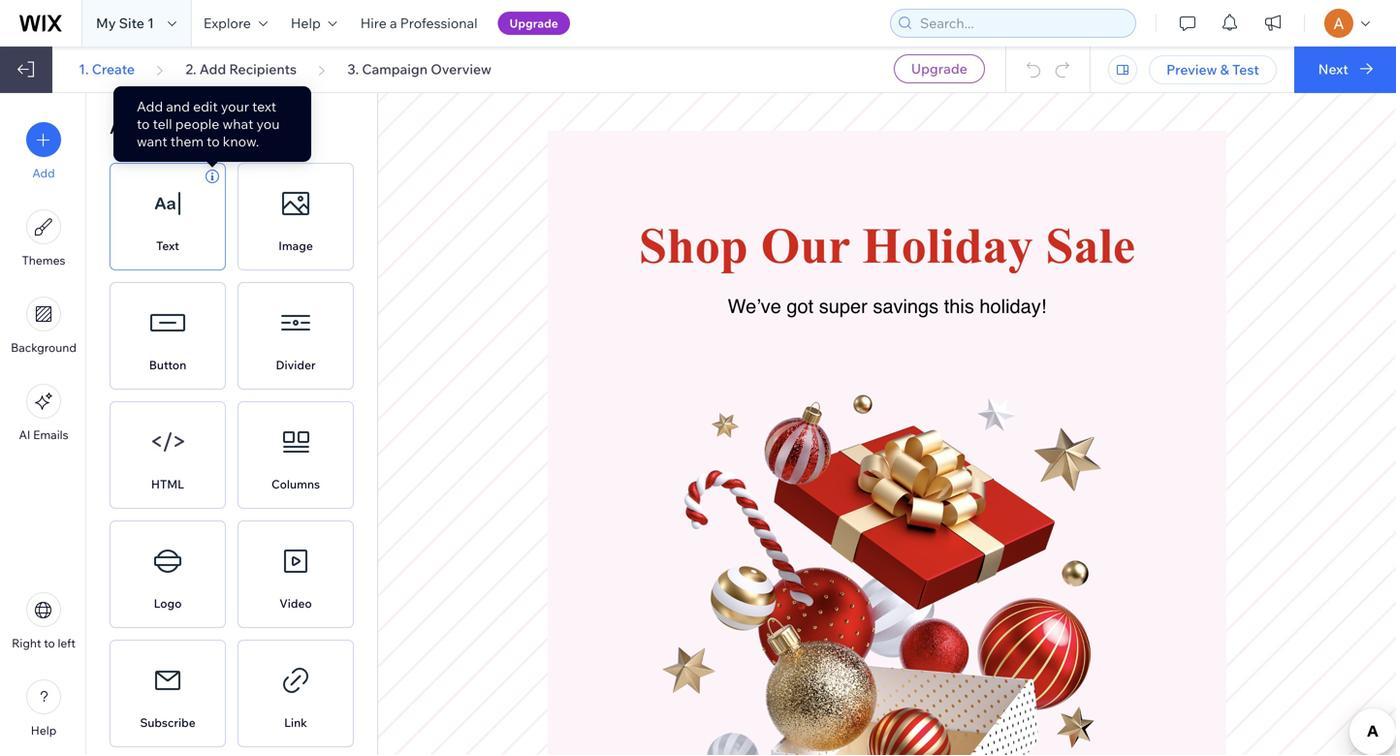 Task type: vqa. For each thing, say whether or not it's contained in the screenshot.
Recipients
yes



Task type: describe. For each thing, give the bounding box(es) containing it.
2. add recipients link
[[185, 61, 297, 78]]

2 horizontal spatial to
[[207, 133, 220, 150]]

a
[[390, 15, 397, 32]]

ai emails
[[19, 428, 68, 442]]

1 vertical spatial upgrade button
[[894, 54, 985, 83]]

what
[[222, 115, 253, 132]]

them
[[170, 133, 204, 150]]

1. create link
[[79, 61, 135, 78]]

our
[[761, 218, 850, 273]]

and
[[166, 98, 190, 115]]

video
[[279, 596, 312, 611]]

holiday
[[862, 218, 1033, 273]]

1.
[[79, 61, 89, 78]]

preview & test
[[1166, 61, 1259, 78]]

3.
[[347, 61, 359, 78]]

hire a professional
[[360, 15, 478, 32]]

people
[[175, 115, 219, 132]]

themes button
[[22, 209, 65, 268]]

right to left button
[[12, 592, 76, 651]]

next
[[1318, 61, 1348, 78]]

super
[[819, 295, 868, 318]]

want
[[137, 133, 167, 150]]

&
[[1220, 61, 1229, 78]]

add right 2.
[[199, 61, 226, 78]]

divider
[[276, 358, 316, 372]]

recipients
[[229, 61, 297, 78]]

text
[[252, 98, 276, 115]]

create
[[92, 61, 135, 78]]

to inside button
[[44, 636, 55, 651]]

ai emails button
[[19, 384, 68, 442]]

preview
[[1166, 61, 1217, 78]]

this
[[944, 295, 974, 318]]

3. campaign overview
[[347, 61, 492, 78]]

Search... field
[[914, 10, 1129, 37]]

0 vertical spatial help button
[[279, 0, 349, 47]]

html
[[151, 477, 184, 492]]

add button
[[26, 122, 61, 180]]

got
[[787, 295, 814, 318]]

0 vertical spatial upgrade button
[[498, 12, 570, 35]]

left
[[58, 636, 76, 651]]

my site 1
[[96, 15, 154, 32]]

test
[[1232, 61, 1259, 78]]

3. campaign overview link
[[347, 61, 492, 78]]

logo
[[154, 596, 182, 611]]

add for add
[[32, 166, 55, 180]]

shop our holiday sale
[[639, 218, 1135, 273]]

0 vertical spatial upgrade
[[510, 16, 558, 31]]

0 vertical spatial to
[[137, 115, 150, 132]]

elements
[[144, 118, 213, 138]]

background
[[11, 340, 76, 355]]

background button
[[11, 297, 76, 355]]

text
[[156, 238, 179, 253]]

add and edit your text to tell people what you want them to know.
[[137, 98, 280, 150]]

savings
[[873, 295, 939, 318]]

columns
[[271, 477, 320, 492]]

2.
[[185, 61, 196, 78]]

subscribe
[[140, 715, 196, 730]]



Task type: locate. For each thing, give the bounding box(es) containing it.
hire
[[360, 15, 387, 32]]

help button left hire
[[279, 0, 349, 47]]

0 horizontal spatial upgrade
[[510, 16, 558, 31]]

add for add elements
[[110, 118, 140, 138]]

add
[[199, 61, 226, 78], [137, 98, 163, 115], [110, 118, 140, 138], [32, 166, 55, 180]]

sale
[[1046, 218, 1135, 273]]

1 vertical spatial upgrade
[[911, 60, 967, 77]]

upgrade button right professional
[[498, 12, 570, 35]]

0 vertical spatial help
[[291, 15, 321, 32]]

button
[[149, 358, 186, 372]]

holiday!
[[980, 295, 1046, 318]]

know.
[[223, 133, 259, 150]]

to left tell
[[137, 115, 150, 132]]

help
[[291, 15, 321, 32], [31, 723, 56, 738]]

my
[[96, 15, 116, 32]]

overview
[[431, 61, 492, 78]]

explore
[[204, 15, 251, 32]]

to down 'people'
[[207, 133, 220, 150]]

add inside add and edit your text to tell people what you want them to know.
[[137, 98, 163, 115]]

0 horizontal spatial help button
[[26, 680, 61, 738]]

right to left
[[12, 636, 76, 651]]

1 vertical spatial help button
[[26, 680, 61, 738]]

upgrade down search... field
[[911, 60, 967, 77]]

preview & test button
[[1149, 55, 1277, 84]]

0 horizontal spatial upgrade button
[[498, 12, 570, 35]]

help up 'recipients'
[[291, 15, 321, 32]]

shop
[[639, 218, 748, 273]]

add up tell
[[137, 98, 163, 115]]

1 horizontal spatial help button
[[279, 0, 349, 47]]

add inside button
[[32, 166, 55, 180]]

link
[[284, 715, 307, 730]]

0 horizontal spatial help
[[31, 723, 56, 738]]

your
[[221, 98, 249, 115]]

upgrade button down search... field
[[894, 54, 985, 83]]

tell
[[153, 115, 172, 132]]

themes
[[22, 253, 65, 268]]

1 vertical spatial help
[[31, 723, 56, 738]]

0 horizontal spatial to
[[44, 636, 55, 651]]

right
[[12, 636, 41, 651]]

help button down right to left
[[26, 680, 61, 738]]

add up 'themes' button
[[32, 166, 55, 180]]

add for add and edit your text to tell people what you want them to know.
[[137, 98, 163, 115]]

professional
[[400, 15, 478, 32]]

hire a professional link
[[349, 0, 489, 47]]

1 horizontal spatial upgrade button
[[894, 54, 985, 83]]

2 vertical spatial to
[[44, 636, 55, 651]]

we've got super savings this holiday!
[[728, 295, 1046, 318]]

upgrade right professional
[[510, 16, 558, 31]]

image
[[278, 238, 313, 253]]

1 horizontal spatial help
[[291, 15, 321, 32]]

site
[[119, 15, 144, 32]]

add left tell
[[110, 118, 140, 138]]

edit
[[193, 98, 218, 115]]

next button
[[1294, 47, 1396, 93]]

1. create
[[79, 61, 135, 78]]

help button
[[279, 0, 349, 47], [26, 680, 61, 738]]

to
[[137, 115, 150, 132], [207, 133, 220, 150], [44, 636, 55, 651]]

campaign
[[362, 61, 428, 78]]

1 horizontal spatial to
[[137, 115, 150, 132]]

ai
[[19, 428, 30, 442]]

2. add recipients
[[185, 61, 297, 78]]

help down right to left
[[31, 723, 56, 738]]

to left left
[[44, 636, 55, 651]]

1 horizontal spatial upgrade
[[911, 60, 967, 77]]

we've
[[728, 295, 781, 318]]

add elements
[[110, 118, 213, 138]]

upgrade
[[510, 16, 558, 31], [911, 60, 967, 77]]

upgrade button
[[498, 12, 570, 35], [894, 54, 985, 83]]

you
[[256, 115, 280, 132]]

1 vertical spatial to
[[207, 133, 220, 150]]

1
[[147, 15, 154, 32]]

emails
[[33, 428, 68, 442]]



